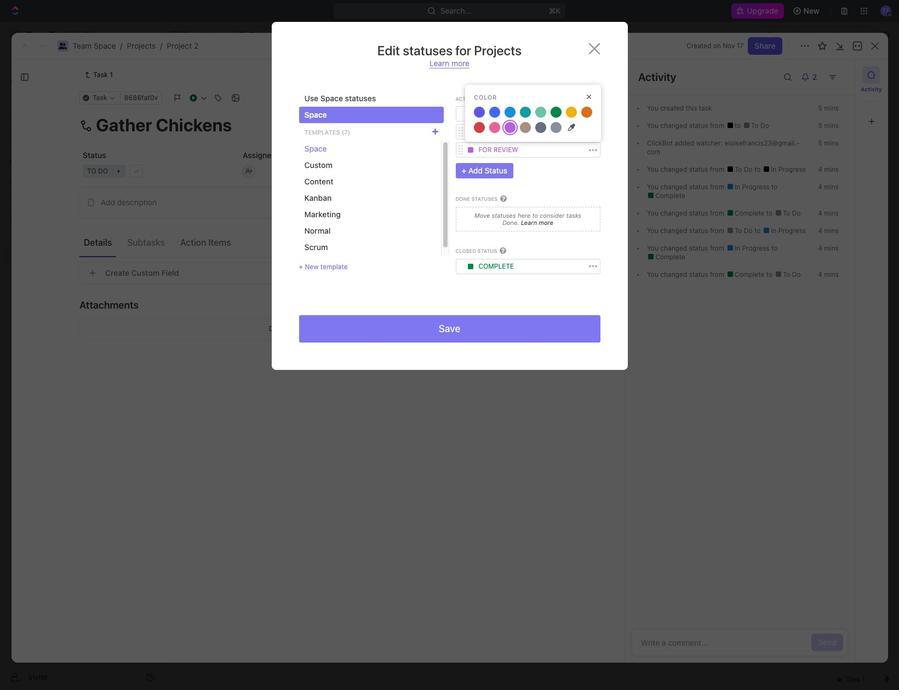 Task type: describe. For each thing, give the bounding box(es) containing it.
3 changed from the top
[[660, 183, 687, 191]]

calendar link
[[277, 98, 312, 114]]

gantt link
[[370, 98, 392, 114]]

1 mins from the top
[[824, 104, 839, 112]]

0 vertical spatial user group image
[[174, 32, 181, 38]]

share button right 17
[[748, 37, 782, 55]]

1 vertical spatial learn more link
[[519, 219, 553, 227]]

2 4 from the top
[[818, 183, 822, 191]]

5 status from the top
[[689, 227, 708, 235]]

5 mins from the top
[[824, 183, 839, 191]]

new button
[[788, 2, 826, 20]]

task
[[699, 104, 712, 112]]

6 mins from the top
[[824, 209, 839, 218]]

do inside edit statuses for projects dialog
[[489, 110, 499, 118]]

send button
[[811, 634, 843, 652]]

Edit task name text field
[[79, 115, 551, 135]]

+ for + add status
[[462, 166, 466, 176]]

drop
[[269, 325, 284, 333]]

upgrade
[[747, 6, 778, 15]]

Search tasks... text field
[[763, 124, 872, 141]]

team space / projects / project 2
[[73, 41, 198, 50]]

1 status from the top
[[689, 122, 708, 130]]

in inside edit statuses for projects dialog
[[479, 128, 485, 136]]

clickbot
[[647, 139, 673, 147]]

2 4 mins from the top
[[818, 183, 839, 191]]

assignees
[[457, 128, 489, 136]]

details
[[84, 238, 112, 247]]

send
[[818, 638, 836, 648]]

4 changed status from from the top
[[658, 209, 726, 218]]

dropdown menu image
[[468, 148, 473, 153]]

tree inside sidebar navigation
[[4, 191, 159, 339]]

4 4 mins from the top
[[818, 227, 839, 235]]

4 4 from the top
[[818, 227, 822, 235]]

1 changed status from from the top
[[658, 122, 726, 130]]

marketing
[[304, 210, 341, 219]]

attachments button
[[79, 292, 551, 318]]

inbox
[[26, 76, 46, 85]]

customize
[[806, 101, 844, 110]]

items
[[208, 238, 231, 247]]

5 changed status from from the top
[[658, 227, 726, 235]]

+ new template
[[299, 263, 348, 271]]

attachments
[[79, 299, 139, 311]]

created
[[660, 104, 684, 112]]

assigned
[[243, 151, 276, 160]]

learn more
[[519, 219, 553, 227]]

scrum
[[304, 243, 328, 252]]

task down team space / projects / project 2
[[93, 71, 108, 79]]

assigned to
[[243, 151, 286, 160]]

assignees button
[[443, 126, 494, 139]]

eloisefrancis23@gmail. com
[[647, 139, 799, 156]]

1 button
[[246, 209, 262, 220]]

on
[[713, 42, 721, 50]]

space for use space statuses
[[320, 94, 343, 103]]

create custom field
[[105, 268, 179, 278]]

add inside 'button'
[[101, 198, 115, 207]]

edit statuses for projects learn more
[[377, 43, 522, 68]]

to inside move statuses here to consider tasks done.
[[532, 212, 538, 219]]

add description
[[101, 198, 157, 207]]

for review
[[479, 146, 518, 154]]

1 4 mins from the top
[[818, 165, 839, 174]]

add for topmost add task button
[[820, 70, 834, 79]]

2 from from the top
[[710, 165, 724, 174]]

+ add status
[[462, 166, 507, 176]]

new inside edit statuses for projects dialog
[[305, 263, 319, 271]]

watcher:
[[696, 139, 723, 147]]

status inside dialog
[[485, 166, 507, 176]]

added
[[674, 139, 694, 147]]

field
[[161, 268, 179, 278]]

1 changed from the top
[[660, 122, 687, 130]]

2 mins from the top
[[824, 122, 839, 130]]

move
[[474, 212, 490, 219]]

1 vertical spatial add task
[[294, 155, 323, 163]]

5 4 from the top
[[818, 244, 822, 253]]

8 mins from the top
[[824, 244, 839, 253]]

1 horizontal spatial user group image
[[59, 43, 67, 49]]

action
[[180, 238, 206, 247]]

content
[[304, 177, 333, 186]]

8686faf0v
[[124, 94, 158, 102]]

0 horizontal spatial here
[[316, 325, 330, 333]]

2 status from the top
[[689, 165, 708, 174]]

space for team space
[[205, 30, 227, 39]]

share button down upgrade
[[761, 26, 795, 44]]

0 horizontal spatial /
[[120, 41, 122, 50]]

17
[[737, 42, 744, 50]]

create
[[105, 268, 129, 278]]

kanban
[[304, 193, 332, 203]]

calendar
[[280, 101, 312, 110]]

9 mins from the top
[[824, 271, 839, 279]]

activity inside "task sidebar content" section
[[638, 71, 676, 83]]

3 status from the top
[[689, 183, 708, 191]]

for
[[455, 43, 471, 58]]

task left 1 button
[[221, 210, 237, 219]]

consider
[[540, 212, 565, 219]]

automations
[[805, 30, 851, 39]]

more inside edit statuses for projects learn more
[[451, 59, 470, 68]]

table link
[[330, 98, 352, 114]]

6 status from the top
[[689, 244, 708, 253]]

statuses for edit
[[403, 43, 453, 58]]

gantt
[[372, 101, 392, 110]]

task left task sidebar navigation tab list
[[836, 70, 853, 79]]

2 vertical spatial add task button
[[216, 227, 258, 240]]

task down 1 button
[[237, 228, 253, 238]]

6 4 from the top
[[818, 271, 822, 279]]

3 changed status from from the top
[[658, 183, 726, 191]]

2 changed status from from the top
[[658, 165, 726, 174]]

board link
[[202, 98, 226, 114]]

5 for added watcher:
[[818, 139, 822, 147]]

8 you from the top
[[647, 271, 658, 279]]

automations button
[[800, 27, 856, 43]]

5 mins for changed status from
[[818, 122, 839, 130]]

8686faf0v button
[[120, 91, 162, 105]]

board
[[204, 101, 226, 110]]

7 status from the top
[[689, 271, 708, 279]]

description
[[117, 198, 157, 207]]

complete
[[479, 262, 514, 270]]

this
[[686, 104, 697, 112]]

subtasks button
[[123, 233, 169, 252]]

hide button
[[564, 126, 588, 139]]

task sidebar navigation tab list
[[859, 66, 883, 130]]

task up content
[[309, 155, 323, 163]]

hide
[[569, 128, 583, 136]]

action items
[[180, 238, 231, 247]]

4 mins from the top
[[824, 165, 839, 174]]

details button
[[79, 233, 116, 252]]

1 vertical spatial share
[[755, 41, 776, 50]]

team for team space
[[184, 30, 203, 39]]

your
[[286, 325, 299, 333]]

done.
[[502, 219, 519, 227]]

5 you from the top
[[647, 209, 658, 218]]

drop your files here to
[[269, 325, 338, 333]]

6 from from the top
[[710, 244, 724, 253]]

custom inside button
[[131, 268, 160, 278]]

1 4 from the top
[[818, 165, 822, 174]]

3 mins from the top
[[824, 139, 839, 147]]

home
[[26, 57, 47, 66]]

files
[[301, 325, 314, 333]]

team for team space / projects / project 2
[[73, 41, 92, 50]]

action items button
[[176, 233, 235, 252]]



Task type: vqa. For each thing, say whether or not it's contained in the screenshot.


Task type: locate. For each thing, give the bounding box(es) containing it.
add task button up content
[[281, 152, 328, 165]]

0 vertical spatial +
[[462, 166, 466, 176]]

learn more link down consider
[[519, 219, 553, 227]]

upgrade link
[[732, 3, 784, 19]]

1 horizontal spatial learn
[[521, 219, 537, 227]]

add description button
[[83, 194, 547, 211]]

1 vertical spatial 5 mins
[[818, 122, 839, 130]]

add task up the customize
[[820, 70, 853, 79]]

table
[[332, 101, 352, 110]]

add for add task button to the middle
[[294, 155, 307, 163]]

5 mins for added watcher:
[[818, 139, 839, 147]]

7 mins from the top
[[824, 227, 839, 235]]

3 5 mins from the top
[[818, 139, 839, 147]]

task
[[836, 70, 853, 79], [93, 71, 108, 79], [309, 155, 323, 163], [221, 210, 237, 219], [237, 228, 253, 238]]

eloisefrancis23@gmail.
[[724, 139, 799, 147]]

in progress inside edit statuses for projects dialog
[[479, 128, 522, 136]]

1 horizontal spatial learn more link
[[519, 219, 553, 227]]

0 horizontal spatial +
[[299, 263, 303, 271]]

created
[[687, 42, 711, 50]]

2 5 mins from the top
[[818, 122, 839, 130]]

user group image up the home link at the left
[[59, 43, 67, 49]]

0 vertical spatial 5 mins
[[818, 104, 839, 112]]

tree
[[4, 191, 159, 339]]

/ left the project
[[160, 41, 162, 50]]

0 horizontal spatial user group image
[[11, 215, 19, 221]]

0 horizontal spatial add task
[[221, 228, 253, 238]]

5 changed from the top
[[660, 227, 687, 235]]

0 vertical spatial 1
[[110, 71, 113, 79]]

user group image inside tree
[[11, 215, 19, 221]]

from
[[710, 122, 724, 130], [710, 165, 724, 174], [710, 183, 724, 191], [710, 209, 724, 218], [710, 227, 724, 235], [710, 244, 724, 253], [710, 271, 724, 279]]

team inside team space link
[[184, 30, 203, 39]]

custom inside edit statuses for projects dialog
[[304, 161, 332, 170]]

2 horizontal spatial add task button
[[813, 66, 860, 84]]

invite
[[28, 673, 48, 682]]

projects inside edit statuses for projects learn more
[[474, 43, 522, 58]]

1
[[110, 71, 113, 79], [257, 210, 260, 218]]

1 horizontal spatial new
[[804, 6, 820, 15]]

0 vertical spatial 5
[[818, 104, 822, 112]]

user group image up the project
[[174, 32, 181, 38]]

add up content
[[294, 155, 307, 163]]

0 vertical spatial here
[[518, 212, 531, 219]]

new down scrum
[[305, 263, 319, 271]]

0 vertical spatial learn more link
[[430, 59, 470, 68]]

team up project 2 'link'
[[184, 30, 203, 39]]

custom up content
[[304, 161, 332, 170]]

1 vertical spatial team
[[73, 41, 92, 50]]

1 horizontal spatial add task button
[[281, 152, 328, 165]]

projects for team
[[127, 41, 156, 50]]

add up the customize
[[820, 70, 834, 79]]

1 vertical spatial learn
[[521, 219, 537, 227]]

4 status from the top
[[689, 209, 708, 218]]

0 horizontal spatial add task button
[[216, 227, 258, 240]]

statuses inside move statuses here to consider tasks done.
[[492, 212, 516, 219]]

normal
[[304, 226, 331, 236]]

1 horizontal spatial /
[[160, 41, 162, 50]]

subtasks
[[127, 238, 165, 247]]

0 horizontal spatial more
[[451, 59, 470, 68]]

learn inside edit statuses for projects learn more
[[430, 59, 449, 68]]

task 2
[[221, 210, 244, 219]]

projects link right "team space"
[[237, 28, 282, 42]]

new up automations
[[804, 6, 820, 15]]

add
[[820, 70, 834, 79], [294, 155, 307, 163], [468, 166, 483, 176], [101, 198, 115, 207], [221, 228, 235, 238]]

add task down task 2
[[221, 228, 253, 238]]

6 4 mins from the top
[[818, 271, 839, 279]]

add task button up the customize
[[813, 66, 860, 84]]

projects
[[250, 30, 279, 39], [127, 41, 156, 50], [474, 43, 522, 58]]

0 horizontal spatial learn
[[430, 59, 449, 68]]

projects link left the project
[[127, 41, 156, 50]]

space for team space / projects / project 2
[[94, 41, 116, 50]]

new
[[804, 6, 820, 15], [305, 263, 319, 271]]

1 horizontal spatial projects
[[250, 30, 279, 39]]

1 vertical spatial status
[[485, 166, 507, 176]]

1 horizontal spatial +
[[462, 166, 466, 176]]

4 mins
[[818, 165, 839, 174], [818, 183, 839, 191], [818, 209, 839, 218], [818, 227, 839, 235], [818, 244, 839, 253], [818, 271, 839, 279]]

search...
[[441, 6, 472, 15]]

5 from from the top
[[710, 227, 724, 235]]

do
[[489, 110, 499, 118], [760, 122, 769, 130], [744, 165, 752, 174], [792, 209, 801, 218], [744, 227, 752, 235], [214, 259, 224, 267], [792, 271, 801, 279]]

1 from from the top
[[710, 122, 724, 130]]

project 2 link
[[167, 41, 198, 50]]

tasks
[[566, 212, 581, 219]]

2 vertical spatial add task
[[221, 228, 253, 238]]

2 horizontal spatial add task
[[820, 70, 853, 79]]

5 4 mins from the top
[[818, 244, 839, 253]]

0 horizontal spatial new
[[305, 263, 319, 271]]

activity
[[638, 71, 676, 83], [861, 86, 882, 93]]

4 changed from the top
[[660, 209, 687, 218]]

here up learn more
[[518, 212, 531, 219]]

0 vertical spatial statuses
[[403, 43, 453, 58]]

1 5 from the top
[[818, 104, 822, 112]]

more down the for
[[451, 59, 470, 68]]

color
[[474, 93, 497, 101]]

3 you from the top
[[647, 165, 658, 174]]

nov
[[723, 42, 735, 50]]

task 1
[[93, 71, 113, 79]]

user group image down spaces on the left of page
[[11, 215, 19, 221]]

4 from from the top
[[710, 209, 724, 218]]

for
[[479, 146, 492, 154]]

favorites
[[9, 159, 38, 167]]

0 vertical spatial more
[[451, 59, 470, 68]]

learn more link down the for
[[430, 59, 470, 68]]

add task up content
[[294, 155, 323, 163]]

added watcher:
[[673, 139, 724, 147]]

created on nov 17
[[687, 42, 744, 50]]

2 horizontal spatial projects
[[474, 43, 522, 58]]

mins
[[824, 104, 839, 112], [824, 122, 839, 130], [824, 139, 839, 147], [824, 165, 839, 174], [824, 183, 839, 191], [824, 209, 839, 218], [824, 227, 839, 235], [824, 244, 839, 253], [824, 271, 839, 279]]

team up the home link at the left
[[73, 41, 92, 50]]

inbox link
[[4, 72, 159, 89]]

space
[[205, 30, 227, 39], [94, 41, 116, 50], [320, 94, 343, 103], [304, 110, 327, 119], [304, 144, 327, 153]]

edit statuses for projects dialog
[[271, 22, 628, 370]]

1 you from the top
[[647, 104, 658, 112]]

project
[[167, 41, 192, 50]]

0 vertical spatial activity
[[638, 71, 676, 83]]

+ left template
[[299, 263, 303, 271]]

1 vertical spatial 1
[[257, 210, 260, 218]]

move statuses here to consider tasks done.
[[474, 212, 581, 227]]

3 4 from the top
[[818, 209, 822, 218]]

here right files
[[316, 325, 330, 333]]

projects for edit
[[474, 43, 522, 58]]

2 5 from the top
[[818, 122, 822, 130]]

task 1 link
[[79, 68, 117, 82]]

7 changed status from from the top
[[658, 271, 726, 279]]

0 horizontal spatial projects link
[[127, 41, 156, 50]]

team space
[[184, 30, 227, 39]]

com
[[647, 139, 799, 156]]

2 changed from the top
[[660, 165, 687, 174]]

customize button
[[792, 98, 848, 114]]

1 horizontal spatial statuses
[[403, 43, 453, 58]]

0 vertical spatial share
[[767, 30, 788, 39]]

2 vertical spatial statuses
[[492, 212, 516, 219]]

1 horizontal spatial 1
[[257, 210, 260, 218]]

3 4 mins from the top
[[818, 209, 839, 218]]

/ right "team space"
[[232, 30, 234, 39]]

/ up the home link at the left
[[120, 41, 122, 50]]

share down upgrade
[[767, 30, 788, 39]]

0 vertical spatial learn
[[430, 59, 449, 68]]

1 vertical spatial new
[[305, 263, 319, 271]]

custom left "field"
[[131, 268, 160, 278]]

+ down assignees button
[[462, 166, 466, 176]]

2 horizontal spatial /
[[232, 30, 234, 39]]

0 horizontal spatial team space link
[[73, 41, 116, 50]]

you created this task
[[647, 104, 712, 112]]

progress
[[487, 128, 522, 136], [212, 155, 248, 163], [778, 165, 806, 174], [742, 183, 769, 191], [778, 227, 806, 235], [742, 244, 769, 253]]

user group image
[[174, 32, 181, 38], [59, 43, 67, 49], [11, 215, 19, 221]]

/
[[232, 30, 234, 39], [120, 41, 122, 50], [160, 41, 162, 50]]

add inside edit statuses for projects dialog
[[468, 166, 483, 176]]

share button
[[761, 26, 795, 44], [748, 37, 782, 55]]

3 from from the top
[[710, 183, 724, 191]]

more
[[451, 59, 470, 68], [539, 219, 553, 227]]

2 horizontal spatial user group image
[[174, 32, 181, 38]]

statuses inside edit statuses for projects learn more
[[403, 43, 453, 58]]

add for the bottom add task button
[[221, 228, 235, 238]]

0 horizontal spatial status
[[83, 151, 106, 160]]

2 vertical spatial user group image
[[11, 215, 19, 221]]

new inside button
[[804, 6, 820, 15]]

sidebar navigation
[[0, 22, 164, 691]]

use space statuses
[[304, 94, 376, 103]]

color options list
[[472, 105, 594, 135]]

7 changed from the top
[[660, 271, 687, 279]]

to do inside edit statuses for projects dialog
[[479, 110, 499, 118]]

0 vertical spatial custom
[[304, 161, 332, 170]]

2 horizontal spatial statuses
[[492, 212, 516, 219]]

1 horizontal spatial status
[[485, 166, 507, 176]]

you
[[647, 104, 658, 112], [647, 122, 658, 130], [647, 165, 658, 174], [647, 183, 658, 191], [647, 209, 658, 218], [647, 227, 658, 235], [647, 244, 658, 253], [647, 271, 658, 279]]

progress inside edit statuses for projects dialog
[[487, 128, 522, 136]]

1 vertical spatial +
[[299, 263, 303, 271]]

add down task 2
[[221, 228, 235, 238]]

0 horizontal spatial learn more link
[[430, 59, 470, 68]]

0 horizontal spatial activity
[[638, 71, 676, 83]]

home link
[[4, 53, 159, 71]]

2 vertical spatial 5
[[818, 139, 822, 147]]

2
[[194, 41, 198, 50], [260, 155, 264, 163], [239, 210, 244, 219], [237, 259, 241, 267]]

1 vertical spatial user group image
[[59, 43, 67, 49]]

1 horizontal spatial here
[[518, 212, 531, 219]]

add left description
[[101, 198, 115, 207]]

add task button down task 2
[[216, 227, 258, 240]]

0 horizontal spatial statuses
[[345, 94, 376, 103]]

add task button
[[813, 66, 860, 84], [281, 152, 328, 165], [216, 227, 258, 240]]

0 vertical spatial new
[[804, 6, 820, 15]]

1 vertical spatial 5
[[818, 122, 822, 130]]

custom
[[304, 161, 332, 170], [131, 268, 160, 278]]

0 horizontal spatial custom
[[131, 268, 160, 278]]

6 you from the top
[[647, 227, 658, 235]]

0 horizontal spatial team
[[73, 41, 92, 50]]

complete
[[653, 192, 685, 200], [733, 209, 766, 218], [653, 253, 685, 261], [733, 271, 766, 279]]

1 vertical spatial statuses
[[345, 94, 376, 103]]

6 changed status from from the top
[[658, 244, 726, 253]]

add down dropdown menu icon in the top of the page
[[468, 166, 483, 176]]

statuses for move
[[492, 212, 516, 219]]

0 horizontal spatial projects
[[127, 41, 156, 50]]

1 vertical spatial more
[[539, 219, 553, 227]]

7 you from the top
[[647, 244, 658, 253]]

changed status from
[[658, 122, 726, 130], [658, 165, 726, 174], [658, 183, 726, 191], [658, 209, 726, 218], [658, 227, 726, 235], [658, 244, 726, 253], [658, 271, 726, 279]]

1 horizontal spatial projects link
[[237, 28, 282, 42]]

edit
[[377, 43, 400, 58]]

7 from from the top
[[710, 271, 724, 279]]

4 you from the top
[[647, 183, 658, 191]]

5 for changed status from
[[818, 122, 822, 130]]

1 horizontal spatial custom
[[304, 161, 332, 170]]

spaces
[[9, 178, 32, 186]]

more down consider
[[539, 219, 553, 227]]

0 horizontal spatial 1
[[110, 71, 113, 79]]

learn
[[430, 59, 449, 68], [521, 219, 537, 227]]

⌘k
[[549, 6, 561, 15]]

create custom field button
[[79, 262, 551, 284]]

share
[[767, 30, 788, 39], [755, 41, 776, 50]]

2 you from the top
[[647, 122, 658, 130]]

1 horizontal spatial team
[[184, 30, 203, 39]]

1 horizontal spatial add task
[[294, 155, 323, 163]]

1 horizontal spatial activity
[[861, 86, 882, 93]]

1 horizontal spatial more
[[539, 219, 553, 227]]

1 5 mins from the top
[[818, 104, 839, 112]]

activity inside task sidebar navigation tab list
[[861, 86, 882, 93]]

task sidebar content section
[[624, 60, 854, 663]]

0 vertical spatial add task button
[[813, 66, 860, 84]]

review
[[494, 146, 518, 154]]

favorites button
[[4, 157, 42, 170]]

1 vertical spatial here
[[316, 325, 330, 333]]

1 vertical spatial activity
[[861, 86, 882, 93]]

0 vertical spatial add task
[[820, 70, 853, 79]]

1 vertical spatial add task button
[[281, 152, 328, 165]]

2 vertical spatial 5 mins
[[818, 139, 839, 147]]

share right 17
[[755, 41, 776, 50]]

1 vertical spatial custom
[[131, 268, 160, 278]]

5 mins
[[818, 104, 839, 112], [818, 122, 839, 130], [818, 139, 839, 147]]

4
[[818, 165, 822, 174], [818, 183, 822, 191], [818, 209, 822, 218], [818, 227, 822, 235], [818, 244, 822, 253], [818, 271, 822, 279]]

statuses
[[403, 43, 453, 58], [345, 94, 376, 103], [492, 212, 516, 219]]

+ for + new template
[[299, 263, 303, 271]]

use
[[304, 94, 318, 103]]

6 changed from the top
[[660, 244, 687, 253]]

0 vertical spatial team
[[184, 30, 203, 39]]

1 inside button
[[257, 210, 260, 218]]

here inside move statuses here to consider tasks done.
[[518, 212, 531, 219]]

template
[[320, 263, 348, 271]]

1 horizontal spatial team space link
[[170, 28, 230, 42]]

3 5 from the top
[[818, 139, 822, 147]]

0 vertical spatial status
[[83, 151, 106, 160]]



